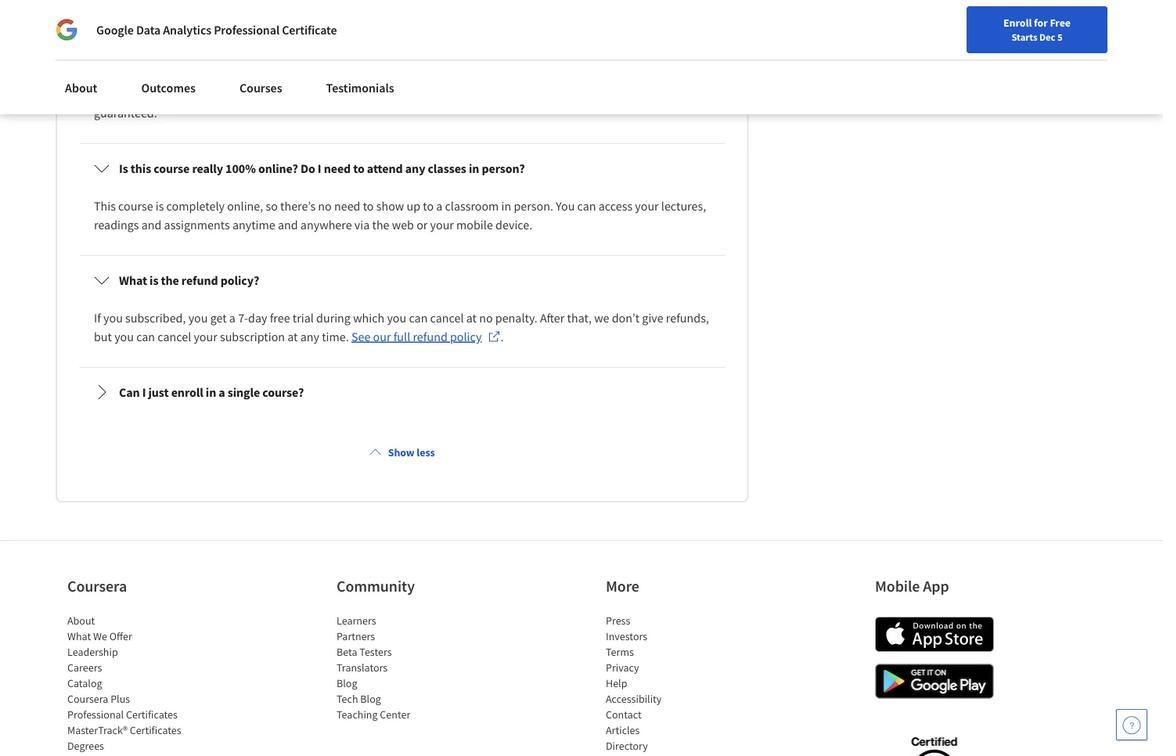 Task type: describe. For each thing, give the bounding box(es) containing it.
during
[[316, 310, 351, 326]]

any inside if you subscribed, you get a 7-day free trial during which you can cancel at no penalty. after that, we don't give refunds, but you can cancel your subscription at any time.
[[300, 329, 319, 345]]

coursera image
[[19, 13, 118, 38]]

need for no
[[334, 198, 361, 214]]

articles link
[[606, 724, 640, 738]]

get
[[210, 310, 227, 326]]

tech
[[337, 692, 358, 707]]

privacy link
[[606, 661, 639, 675]]

degrees
[[67, 739, 104, 754]]

help center image
[[1123, 716, 1142, 734]]

opens in a new tab image
[[134, 50, 146, 63]]

blog link
[[337, 677, 357, 691]]

not
[[680, 86, 698, 102]]

really
[[192, 161, 223, 177]]

single
[[228, 385, 260, 400]]

to left accept
[[298, 86, 309, 102]]

is inside this course is completely online, so there's no need to show up to a classroom in person. you can access your lectures, readings and assignments anytime and anywhere via the web or your mobile device.
[[156, 198, 164, 214]]

is this course really 100% online? do i need to attend any classes in person? button
[[81, 147, 723, 191]]

leadership
[[67, 646, 118, 660]]

less
[[417, 446, 435, 460]]

to up via
[[363, 198, 374, 214]]

partners link
[[337, 630, 375, 644]]

don't
[[612, 310, 640, 326]]

help link
[[606, 677, 627, 691]]

can down subscribed,
[[136, 329, 155, 345]]

so
[[266, 198, 278, 214]]

2 horizontal spatial which
[[399, 68, 431, 83]]

refund for policy?
[[182, 273, 218, 288]]

terms link
[[606, 646, 634, 660]]

will for they
[[550, 49, 568, 65]]

careers link
[[67, 661, 102, 675]]

0 vertical spatial which
[[187, 49, 218, 65]]

1 vertical spatial certificates
[[130, 724, 181, 738]]

this
[[94, 198, 116, 214]]

readings
[[94, 217, 139, 233]]

about link for what we offer
[[67, 614, 95, 628]]

translators link
[[337, 661, 388, 675]]

app
[[923, 577, 949, 597]]

is this course really 100% online? do i need to attend any classes in person?
[[119, 161, 525, 177]]

any inside dropdown button
[[405, 161, 425, 177]]

community
[[337, 577, 415, 597]]

the up decision
[[250, 68, 268, 83]]

.
[[501, 329, 504, 345]]

see our full refund policy
[[352, 329, 482, 345]]

credly inside badge, which contains the ace®️ credit recommendation.  once claimed, they will receive a competency- based transcript that signifies the credit recommendation, which can be shared directly with a school from the credly platform. please note that the decision to accept specific credit recommendations is up to each institution and is not guaranteed.
[[669, 68, 703, 83]]

course inside this course is completely online, so there's no need to show up to a classroom in person. you can access your lectures, readings and assignments anytime and anywhere via the web or your mobile device.
[[118, 198, 153, 214]]

0 horizontal spatial blog
[[337, 677, 357, 691]]

investors link
[[606, 630, 648, 644]]

no inside this course is completely online, so there's no need to show up to a classroom in person. you can access your lectures, readings and assignments anytime and anywhere via the web or your mobile device.
[[318, 198, 332, 214]]

be
[[455, 68, 468, 83]]

contact
[[606, 708, 642, 722]]

a inside this course is completely online, so there's no need to show up to a classroom in person. you can access your lectures, readings and assignments anytime and anywhere via the web or your mobile device.
[[436, 198, 443, 214]]

0 horizontal spatial and
[[141, 217, 162, 233]]

attend
[[367, 161, 403, 177]]

is down directly
[[522, 86, 530, 102]]

after
[[540, 310, 565, 326]]

what inside dropdown button
[[119, 273, 147, 288]]

privacy
[[606, 661, 639, 675]]

outcomes
[[141, 80, 196, 96]]

school
[[585, 68, 619, 83]]

institution
[[590, 86, 644, 102]]

directory link
[[606, 739, 648, 754]]

and inside badge, which contains the ace®️ credit recommendation.  once claimed, they will receive a competency- based transcript that signifies the credit recommendation, which can be shared directly with a school from the credly platform. please note that the decision to accept specific credit recommendations is up to each institution and is not guaranteed.
[[646, 86, 667, 102]]

to right them
[[623, 30, 634, 46]]

prompting
[[535, 30, 591, 46]]

see
[[352, 329, 371, 345]]

your inside if you subscribed, you get a 7-day free trial during which you can cancel at no penalty. after that, we don't give refunds, but you can cancel your subscription at any time.
[[194, 329, 217, 345]]

each
[[562, 86, 587, 102]]

what we offer link
[[67, 630, 132, 644]]

proof
[[140, 30, 169, 46]]

you right if
[[103, 310, 123, 326]]

do
[[301, 161, 315, 177]]

see our full refund policy link
[[352, 328, 501, 346]]

contact link
[[606, 708, 642, 722]]

if
[[94, 310, 101, 326]]

google image
[[56, 19, 78, 41]]

credly inside 'link'
[[94, 49, 128, 65]]

catalog link
[[67, 677, 102, 691]]

assignments
[[164, 217, 230, 233]]

our
[[373, 329, 391, 345]]

a up each
[[576, 68, 582, 83]]

badge, which contains the ace®️ credit recommendation.  once claimed, they will receive a competency- based transcript that signifies the credit recommendation, which can be shared directly with a school from the credly platform. please note that the decision to accept specific credit recommendations is up to each institution and is not guaranteed.
[[94, 49, 705, 121]]

from
[[622, 68, 647, 83]]

0 vertical spatial certificates
[[126, 708, 178, 722]]

receive for a
[[571, 49, 608, 65]]

testers
[[360, 646, 392, 660]]

credly link
[[94, 47, 146, 66]]

person?
[[482, 161, 525, 177]]

completely
[[166, 198, 225, 214]]

is left the not at the right top of page
[[669, 86, 677, 102]]

in inside this course is completely online, so there's no need to show up to a classroom in person. you can access your lectures, readings and assignments anytime and anywhere via the web or your mobile device.
[[502, 198, 511, 214]]

teaching
[[337, 708, 378, 722]]

1 vertical spatial credit
[[270, 68, 301, 83]]

person.
[[514, 198, 553, 214]]

decision
[[252, 86, 296, 102]]

policy?
[[221, 273, 259, 288]]

certificate
[[318, 30, 370, 46]]

courses link
[[230, 70, 292, 105]]

refund for policy
[[413, 329, 448, 345]]

learners
[[337, 614, 376, 628]]

1 coursera from the top
[[67, 577, 127, 597]]

accessibility
[[606, 692, 662, 707]]

1 horizontal spatial cancel
[[430, 310, 464, 326]]

2 vertical spatial credit
[[391, 86, 421, 102]]

accept
[[311, 86, 346, 102]]

of
[[171, 30, 182, 46]]

claim
[[637, 30, 665, 46]]

course inside dropdown button
[[154, 161, 190, 177]]

press investors terms privacy help accessibility contact articles directory
[[606, 614, 662, 754]]

penalty.
[[495, 310, 538, 326]]

what is the refund policy?
[[119, 273, 259, 288]]

course?
[[263, 385, 304, 400]]

you up full
[[387, 310, 407, 326]]

list for more
[[606, 613, 739, 756]]

anytime
[[232, 217, 275, 233]]

partners
[[337, 630, 375, 644]]

graduates
[[372, 30, 424, 46]]

this
[[131, 161, 151, 177]]

badge,
[[149, 49, 184, 65]]

translators
[[337, 661, 388, 675]]



Task type: locate. For each thing, give the bounding box(es) containing it.
logo of certified b corporation image
[[902, 729, 967, 756]]

beta testers link
[[337, 646, 392, 660]]

credit
[[316, 49, 346, 65], [270, 68, 301, 83], [391, 86, 421, 102]]

what inside about what we offer leadership careers catalog coursera plus professional certificates mastertrack® certificates degrees
[[67, 630, 91, 644]]

time.
[[322, 329, 349, 345]]

1 vertical spatial need
[[334, 198, 361, 214]]

and right readings
[[141, 217, 162, 233]]

ace®️
[[288, 49, 313, 65]]

no up anywhere
[[318, 198, 332, 214]]

1 horizontal spatial i
[[318, 161, 321, 177]]

you right but
[[114, 329, 134, 345]]

1 vertical spatial about
[[67, 614, 95, 628]]

1 horizontal spatial any
[[405, 161, 425, 177]]

receive for an
[[448, 30, 485, 46]]

press
[[606, 614, 631, 628]]

list for community
[[337, 613, 470, 723]]

a inside dropdown button
[[219, 385, 225, 400]]

signifies
[[205, 68, 248, 83]]

list containing about
[[67, 613, 200, 756]]

2 list from the left
[[337, 613, 470, 723]]

cancel
[[430, 310, 464, 326], [158, 329, 191, 345]]

receive up school
[[571, 49, 608, 65]]

completion
[[184, 30, 244, 46]]

1 horizontal spatial will
[[550, 49, 568, 65]]

in right the classes
[[469, 161, 479, 177]]

the down competency- at the top of the page
[[649, 68, 667, 83]]

0 vertical spatial what
[[119, 273, 147, 288]]

the up subscribed,
[[161, 273, 179, 288]]

0 horizontal spatial at
[[288, 329, 298, 345]]

can i just enroll in a single course?
[[119, 385, 304, 400]]

0 vertical spatial up
[[533, 86, 546, 102]]

can
[[433, 68, 452, 83], [578, 198, 596, 214], [409, 310, 428, 326], [136, 329, 155, 345]]

1 vertical spatial will
[[550, 49, 568, 65]]

if you subscribed, you get a 7-day free trial during which you can cancel at no penalty. after that, we don't give refunds, but you can cancel your subscription at any time.
[[94, 310, 712, 345]]

1 horizontal spatial refund
[[413, 329, 448, 345]]

for
[[1034, 16, 1048, 30]]

to up or
[[423, 198, 434, 214]]

1 vertical spatial any
[[300, 329, 319, 345]]

1 horizontal spatial at
[[466, 310, 477, 326]]

0 vertical spatial at
[[466, 310, 477, 326]]

1 list from the left
[[67, 613, 200, 756]]

receive up once
[[448, 30, 485, 46]]

1 vertical spatial professional
[[67, 708, 124, 722]]

can left be
[[433, 68, 452, 83]]

claimed,
[[477, 49, 522, 65]]

you
[[556, 198, 575, 214]]

0 horizontal spatial i
[[142, 385, 146, 400]]

up inside badge, which contains the ace®️ credit recommendation.  once claimed, they will receive a competency- based transcript that signifies the credit recommendation, which can be shared directly with a school from the credly platform. please note that the decision to accept specific credit recommendations is up to each institution and is not guaranteed.
[[533, 86, 546, 102]]

accessibility link
[[606, 692, 662, 707]]

professional up mastertrack®
[[67, 708, 124, 722]]

coursera down catalog link
[[67, 692, 108, 707]]

which up the see
[[353, 310, 385, 326]]

will for graduates
[[427, 30, 445, 46]]

outcomes link
[[132, 70, 205, 105]]

7-
[[238, 310, 248, 326]]

0 vertical spatial blog
[[337, 677, 357, 691]]

0 horizontal spatial which
[[187, 49, 218, 65]]

1 horizontal spatial no
[[479, 310, 493, 326]]

1 vertical spatial about link
[[67, 614, 95, 628]]

receive inside badge, which contains the ace®️ credit recommendation.  once claimed, they will receive a competency- based transcript that signifies the credit recommendation, which can be shared directly with a school from the credly platform. please note that the decision to accept specific credit recommendations is up to each institution and is not guaranteed.
[[571, 49, 608, 65]]

None search field
[[223, 10, 513, 41]]

1 vertical spatial at
[[288, 329, 298, 345]]

the down signifies
[[232, 86, 249, 102]]

credly
[[94, 49, 128, 65], [669, 68, 703, 83]]

testimonials
[[326, 80, 394, 96]]

which inside if you subscribed, you get a 7-day free trial during which you can cancel at no penalty. after that, we don't give refunds, but you can cancel your subscription at any time.
[[353, 310, 385, 326]]

1 vertical spatial course
[[118, 198, 153, 214]]

2 horizontal spatial list
[[606, 613, 739, 756]]

will down prompting
[[550, 49, 568, 65]]

competency-
[[619, 49, 688, 65]]

can inside this course is completely online, so there's no need to show up to a classroom in person. you can access your lectures, readings and assignments anytime and anywhere via the web or your mobile device.
[[578, 198, 596, 214]]

which down completion
[[187, 49, 218, 65]]

1 vertical spatial what
[[67, 630, 91, 644]]

with inside badge, which contains the ace®️ credit recommendation.  once claimed, they will receive a competency- based transcript that signifies the credit recommendation, which can be shared directly with a school from the credly platform. please note that the decision to accept specific credit recommendations is up to each institution and is not guaranteed.
[[550, 68, 573, 83]]

their
[[668, 30, 692, 46]]

2 vertical spatial in
[[206, 385, 216, 400]]

a down them
[[611, 49, 617, 65]]

is up subscribed,
[[150, 273, 158, 288]]

0 vertical spatial cancel
[[430, 310, 464, 326]]

cancel up the policy
[[430, 310, 464, 326]]

0 horizontal spatial what
[[67, 630, 91, 644]]

with
[[247, 30, 270, 46], [550, 68, 573, 83]]

what up subscribed,
[[119, 273, 147, 288]]

center
[[380, 708, 411, 722]]

0 vertical spatial coursera
[[67, 577, 127, 597]]

will
[[427, 30, 445, 46], [550, 49, 568, 65]]

0 horizontal spatial will
[[427, 30, 445, 46]]

in up device.
[[502, 198, 511, 214]]

offer
[[109, 630, 132, 644]]

coursera
[[67, 577, 127, 597], [67, 692, 108, 707]]

your
[[635, 198, 659, 214], [430, 217, 454, 233], [194, 329, 217, 345]]

will inside badge, which contains the ace®️ credit recommendation.  once claimed, they will receive a competency- based transcript that signifies the credit recommendation, which can be shared directly with a school from the credly platform. please note that the decision to accept specific credit recommendations is up to each institution and is not guaranteed.
[[550, 49, 568, 65]]

0 vertical spatial about link
[[56, 70, 107, 105]]

opens in a new tab image
[[488, 331, 501, 343]]

platform.
[[94, 86, 143, 102]]

no up opens in a new tab image
[[479, 310, 493, 326]]

tech blog link
[[337, 692, 381, 707]]

cancel down subscribed,
[[158, 329, 191, 345]]

0 vertical spatial your
[[635, 198, 659, 214]]

course right this
[[154, 161, 190, 177]]

credit right specific
[[391, 86, 421, 102]]

need inside is this course really 100% online? do i need to attend any classes in person? dropdown button
[[324, 161, 351, 177]]

0 vertical spatial with
[[247, 30, 270, 46]]

will right graduates on the left top of page
[[427, 30, 445, 46]]

mastertrack®
[[67, 724, 127, 738]]

a left the classroom
[[436, 198, 443, 214]]

2 horizontal spatial credit
[[391, 86, 421, 102]]

with up contains on the left top of the page
[[247, 30, 270, 46]]

about link up what we offer link
[[67, 614, 95, 628]]

is inside dropdown button
[[150, 273, 158, 288]]

about for about what we offer leadership careers catalog coursera plus professional certificates mastertrack® certificates degrees
[[67, 614, 95, 628]]

recommendation,
[[303, 68, 397, 83]]

you left "get"
[[188, 310, 208, 326]]

about link down the credly 'link'
[[56, 70, 107, 105]]

to share proof of completion with schools, certificate graduates will receive an email prompting them to claim their
[[94, 30, 695, 46]]

show notifications image
[[952, 20, 971, 38]]

blog up teaching center link
[[360, 692, 381, 707]]

1 horizontal spatial professional
[[214, 22, 280, 38]]

show less button
[[363, 439, 441, 467]]

directory
[[606, 739, 648, 754]]

we
[[93, 630, 107, 644]]

to left attend
[[353, 161, 365, 177]]

list containing learners
[[337, 613, 470, 723]]

1 horizontal spatial and
[[278, 217, 298, 233]]

i right do
[[318, 161, 321, 177]]

about inside about what we offer leadership careers catalog coursera plus professional certificates mastertrack® certificates degrees
[[67, 614, 95, 628]]

about down the credly 'link'
[[65, 80, 97, 96]]

0 vertical spatial receive
[[448, 30, 485, 46]]

show
[[376, 198, 404, 214]]

certificates down 'professional certificates' link
[[130, 724, 181, 738]]

1 horizontal spatial list
[[337, 613, 470, 723]]

free
[[270, 310, 290, 326]]

list item
[[67, 754, 200, 756]]

1 horizontal spatial that
[[208, 86, 229, 102]]

coursera inside about what we offer leadership careers catalog coursera plus professional certificates mastertrack® certificates degrees
[[67, 692, 108, 707]]

0 vertical spatial course
[[154, 161, 190, 177]]

online,
[[227, 198, 263, 214]]

1 vertical spatial up
[[407, 198, 420, 214]]

get it on google play image
[[875, 664, 994, 700]]

contains
[[221, 49, 265, 65]]

up down directly
[[533, 86, 546, 102]]

1 horizontal spatial course
[[154, 161, 190, 177]]

can up the see our full refund policy
[[409, 310, 428, 326]]

up inside this course is completely online, so there's no need to show up to a classroom in person. you can access your lectures, readings and assignments anytime and anywhere via the web or your mobile device.
[[407, 198, 420, 214]]

trial
[[293, 310, 314, 326]]

0 vertical spatial refund
[[182, 273, 218, 288]]

professional inside about what we offer leadership careers catalog coursera plus professional certificates mastertrack® certificates degrees
[[67, 708, 124, 722]]

0 vertical spatial that
[[181, 68, 203, 83]]

the right via
[[372, 217, 390, 233]]

testimonials link
[[317, 70, 404, 105]]

them
[[593, 30, 621, 46]]

beta
[[337, 646, 357, 660]]

can inside badge, which contains the ace®️ credit recommendation.  once claimed, they will receive a competency- based transcript that signifies the credit recommendation, which can be shared directly with a school from the credly platform. please note that the decision to accept specific credit recommendations is up to each institution and is not guaranteed.
[[433, 68, 452, 83]]

any right attend
[[405, 161, 425, 177]]

2 horizontal spatial your
[[635, 198, 659, 214]]

day
[[248, 310, 267, 326]]

courses
[[240, 80, 282, 96]]

no inside if you subscribed, you get a 7-day free trial during which you can cancel at no penalty. after that, we don't give refunds, but you can cancel your subscription at any time.
[[479, 310, 493, 326]]

subscribed,
[[125, 310, 186, 326]]

i left 'just'
[[142, 385, 146, 400]]

list
[[67, 613, 200, 756], [337, 613, 470, 723], [606, 613, 739, 756]]

about for about
[[65, 80, 97, 96]]

1 horizontal spatial receive
[[571, 49, 608, 65]]

mobile app
[[875, 577, 949, 597]]

what
[[119, 273, 147, 288], [67, 630, 91, 644]]

more
[[606, 577, 640, 597]]

need up via
[[334, 198, 361, 214]]

list for coursera
[[67, 613, 200, 756]]

catalog
[[67, 677, 102, 691]]

1 vertical spatial refund
[[413, 329, 448, 345]]

1 horizontal spatial credit
[[316, 49, 346, 65]]

1 horizontal spatial credly
[[669, 68, 703, 83]]

the inside this course is completely online, so there's no need to show up to a classroom in person. you can access your lectures, readings and assignments anytime and anywhere via the web or your mobile device.
[[372, 217, 390, 233]]

mobile
[[457, 217, 493, 233]]

course
[[154, 161, 190, 177], [118, 198, 153, 214]]

can right you
[[578, 198, 596, 214]]

once
[[447, 49, 474, 65]]

0 vertical spatial need
[[324, 161, 351, 177]]

that up note
[[181, 68, 203, 83]]

up up or
[[407, 198, 420, 214]]

0 vertical spatial any
[[405, 161, 425, 177]]

with up each
[[550, 68, 573, 83]]

to left each
[[549, 86, 560, 102]]

to
[[94, 30, 107, 46]]

1 vertical spatial your
[[430, 217, 454, 233]]

specific
[[348, 86, 388, 102]]

0 horizontal spatial cancel
[[158, 329, 191, 345]]

0 horizontal spatial up
[[407, 198, 420, 214]]

a inside if you subscribed, you get a 7-day free trial during which you can cancel at no penalty. after that, we don't give refunds, but you can cancel your subscription at any time.
[[229, 310, 236, 326]]

1 vertical spatial that
[[208, 86, 229, 102]]

1 vertical spatial cancel
[[158, 329, 191, 345]]

your right access
[[635, 198, 659, 214]]

0 vertical spatial professional
[[214, 22, 280, 38]]

download on the app store image
[[875, 617, 994, 653]]

list containing press
[[606, 613, 739, 756]]

that down signifies
[[208, 86, 229, 102]]

need for i
[[324, 161, 351, 177]]

press link
[[606, 614, 631, 628]]

0 horizontal spatial professional
[[67, 708, 124, 722]]

0 vertical spatial about
[[65, 80, 97, 96]]

1 vertical spatial coursera
[[67, 692, 108, 707]]

0 vertical spatial credly
[[94, 49, 128, 65]]

about up what we offer link
[[67, 614, 95, 628]]

your right or
[[430, 217, 454, 233]]

terms
[[606, 646, 634, 660]]

1 horizontal spatial with
[[550, 68, 573, 83]]

0 horizontal spatial refund
[[182, 273, 218, 288]]

refund right full
[[413, 329, 448, 345]]

credly up based
[[94, 49, 128, 65]]

2 horizontal spatial in
[[502, 198, 511, 214]]

3 list from the left
[[606, 613, 739, 756]]

0 horizontal spatial no
[[318, 198, 332, 214]]

about link for outcomes
[[56, 70, 107, 105]]

anywhere
[[301, 217, 352, 233]]

1 horizontal spatial what
[[119, 273, 147, 288]]

need right do
[[324, 161, 351, 177]]

blog up tech
[[337, 677, 357, 691]]

enroll
[[1004, 16, 1032, 30]]

can
[[119, 385, 140, 400]]

is left completely
[[156, 198, 164, 214]]

give
[[642, 310, 664, 326]]

a left 7-
[[229, 310, 236, 326]]

1 horizontal spatial your
[[430, 217, 454, 233]]

at up the policy
[[466, 310, 477, 326]]

credit down "certificate"
[[316, 49, 346, 65]]

0 vertical spatial i
[[318, 161, 321, 177]]

what up leadership
[[67, 630, 91, 644]]

professional up contains on the left top of the page
[[214, 22, 280, 38]]

0 horizontal spatial receive
[[448, 30, 485, 46]]

0 horizontal spatial list
[[67, 613, 200, 756]]

professional certificates link
[[67, 708, 178, 722]]

1 vertical spatial blog
[[360, 692, 381, 707]]

0 horizontal spatial your
[[194, 329, 217, 345]]

teaching center link
[[337, 708, 411, 722]]

1 horizontal spatial which
[[353, 310, 385, 326]]

2 vertical spatial which
[[353, 310, 385, 326]]

enroll for free starts dec 5
[[1004, 16, 1071, 43]]

1 horizontal spatial in
[[469, 161, 479, 177]]

0 vertical spatial will
[[427, 30, 445, 46]]

i
[[318, 161, 321, 177], [142, 385, 146, 400]]

the inside dropdown button
[[161, 273, 179, 288]]

2 coursera from the top
[[67, 692, 108, 707]]

credly up the not at the right top of page
[[669, 68, 703, 83]]

0 horizontal spatial in
[[206, 385, 216, 400]]

0 horizontal spatial with
[[247, 30, 270, 46]]

just
[[148, 385, 169, 400]]

1 horizontal spatial blog
[[360, 692, 381, 707]]

to inside dropdown button
[[353, 161, 365, 177]]

analytics
[[163, 22, 211, 38]]

0 horizontal spatial that
[[181, 68, 203, 83]]

course up readings
[[118, 198, 153, 214]]

which down graduates on the left top of page
[[399, 68, 431, 83]]

please
[[145, 86, 179, 102]]

any
[[405, 161, 425, 177], [300, 329, 319, 345]]

your down "get"
[[194, 329, 217, 345]]

1 vertical spatial no
[[479, 310, 493, 326]]

2 horizontal spatial and
[[646, 86, 667, 102]]

coursera plus link
[[67, 692, 130, 707]]

1 vertical spatial in
[[502, 198, 511, 214]]

the left 'ace®️'
[[268, 49, 285, 65]]

can i just enroll in a single course? button
[[81, 371, 723, 415]]

0 vertical spatial in
[[469, 161, 479, 177]]

and down from
[[646, 86, 667, 102]]

credit up decision
[[270, 68, 301, 83]]

or
[[417, 217, 428, 233]]

that,
[[567, 310, 592, 326]]

is
[[119, 161, 128, 177]]

need inside this course is completely online, so there's no need to show up to a classroom in person. you can access your lectures, readings and assignments anytime and anywhere via the web or your mobile device.
[[334, 198, 361, 214]]

0 horizontal spatial credly
[[94, 49, 128, 65]]

1 vertical spatial i
[[142, 385, 146, 400]]

in right enroll
[[206, 385, 216, 400]]

any down trial
[[300, 329, 319, 345]]

and down there's
[[278, 217, 298, 233]]

refund inside dropdown button
[[182, 273, 218, 288]]

a left single
[[219, 385, 225, 400]]

0 horizontal spatial credit
[[270, 68, 301, 83]]

menu item
[[835, 16, 936, 67]]

data
[[136, 22, 161, 38]]

1 vertical spatial receive
[[571, 49, 608, 65]]

refund left policy?
[[182, 273, 218, 288]]

need
[[324, 161, 351, 177], [334, 198, 361, 214]]

0 vertical spatial credit
[[316, 49, 346, 65]]

certificates up mastertrack® certificates link
[[126, 708, 178, 722]]

100%
[[226, 161, 256, 177]]

1 vertical spatial with
[[550, 68, 573, 83]]

1 vertical spatial which
[[399, 68, 431, 83]]

no
[[318, 198, 332, 214], [479, 310, 493, 326]]

0 horizontal spatial course
[[118, 198, 153, 214]]

at down trial
[[288, 329, 298, 345]]

receive
[[448, 30, 485, 46], [571, 49, 608, 65]]

coursera up what we offer link
[[67, 577, 127, 597]]

investors
[[606, 630, 648, 644]]

0 horizontal spatial any
[[300, 329, 319, 345]]



Task type: vqa. For each thing, say whether or not it's contained in the screenshot.
Tests,
no



